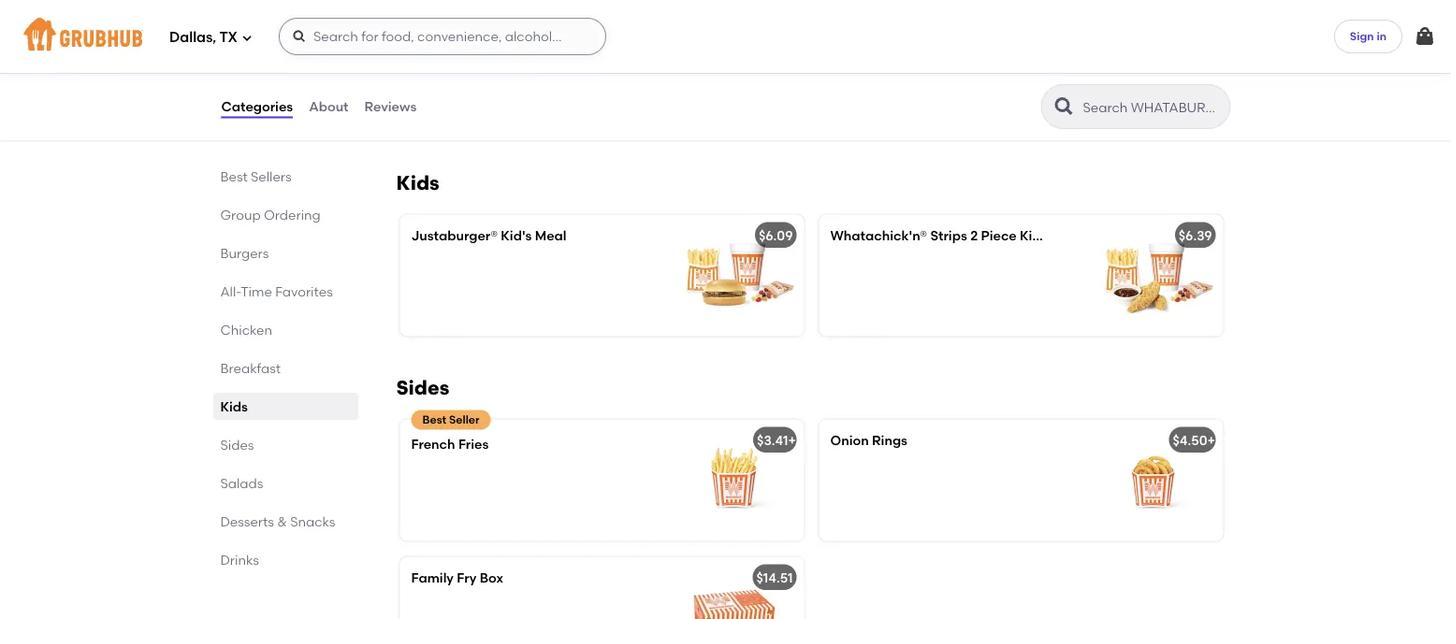 Task type: locate. For each thing, give the bounding box(es) containing it.
0 horizontal spatial kids
[[220, 399, 248, 415]]

breakfast right #27
[[438, 24, 500, 40]]

$4.50 +
[[1173, 433, 1216, 449]]

Search for food, convenience, alcohol... search field
[[279, 18, 607, 55]]

1 kid's from the left
[[501, 228, 532, 244]]

breakfast down chicken
[[220, 360, 281, 376]]

1 horizontal spatial kids
[[396, 171, 440, 195]]

0 horizontal spatial best
[[220, 168, 248, 184]]

desserts & snacks tab
[[220, 512, 351, 532]]

sign in
[[1351, 29, 1387, 43]]

rings
[[872, 433, 908, 449]]

justaburger® kid's meal
[[411, 228, 567, 244]]

ordering
[[264, 207, 321, 223]]

$3.41
[[757, 433, 789, 449]]

kid's right piece
[[1020, 228, 1051, 244]]

kids inside tab
[[220, 399, 248, 415]]

1 vertical spatial best
[[423, 414, 447, 427]]

best
[[220, 168, 248, 184], [423, 414, 447, 427]]

best sellers tab
[[220, 167, 351, 186]]

1 vertical spatial breakfast
[[220, 360, 281, 376]]

1 horizontal spatial kid's
[[1020, 228, 1051, 244]]

drinks
[[220, 552, 259, 568]]

1 horizontal spatial +
[[1208, 433, 1216, 449]]

seller
[[449, 414, 480, 427]]

salads tab
[[220, 474, 351, 493]]

$4.50
[[1173, 433, 1208, 449]]

1 vertical spatial sides
[[220, 437, 254, 453]]

1 + from the left
[[789, 433, 797, 449]]

best inside tab
[[220, 168, 248, 184]]

kid's
[[501, 228, 532, 244], [1020, 228, 1051, 244]]

sides tab
[[220, 435, 351, 455]]

chicken
[[220, 322, 272, 338]]

whatachick'n® strips 2 piece kid's meal
[[831, 228, 1086, 244]]

breakfast inside button
[[438, 24, 500, 40]]

0 horizontal spatial meal
[[535, 228, 567, 244]]

0 vertical spatial best
[[220, 168, 248, 184]]

0 horizontal spatial sides
[[220, 437, 254, 453]]

2
[[971, 228, 978, 244]]

desserts
[[220, 514, 274, 530]]

+
[[789, 433, 797, 449], [1208, 433, 1216, 449]]

onion
[[831, 433, 869, 449]]

french fries image
[[664, 420, 805, 542]]

best up french
[[423, 414, 447, 427]]

kids up justaburger®
[[396, 171, 440, 195]]

#27
[[411, 24, 435, 40]]

0 vertical spatial breakfast
[[438, 24, 500, 40]]

group ordering tab
[[220, 205, 351, 225]]

kid's right justaburger®
[[501, 228, 532, 244]]

2 meal from the left
[[1055, 228, 1086, 244]]

whatachick'n® strips 2 piece kid's meal image
[[1083, 215, 1224, 337]]

breakfast
[[438, 24, 500, 40], [220, 360, 281, 376]]

sides up best seller french fries
[[396, 376, 450, 400]]

1 meal from the left
[[535, 228, 567, 244]]

$6.39
[[1179, 228, 1213, 244]]

onion rings image
[[1083, 420, 1224, 542]]

family fry box image
[[664, 558, 805, 620]]

tx
[[220, 29, 238, 46]]

about button
[[308, 73, 350, 140]]

0 horizontal spatial breakfast
[[220, 360, 281, 376]]

svg image
[[1414, 25, 1437, 48], [292, 29, 307, 44], [241, 32, 253, 44]]

best left sellers
[[220, 168, 248, 184]]

kids
[[396, 171, 440, 195], [220, 399, 248, 415]]

sides
[[396, 376, 450, 400], [220, 437, 254, 453]]

+ for $3.41 +
[[789, 433, 797, 449]]

1 horizontal spatial best
[[423, 414, 447, 427]]

Search WHATABURGER search field
[[1082, 98, 1225, 116]]

$6.09
[[759, 228, 793, 244]]

2 + from the left
[[1208, 433, 1216, 449]]

1 vertical spatial kids
[[220, 399, 248, 415]]

dallas,
[[169, 29, 216, 46]]

kids up "sides" tab
[[220, 399, 248, 415]]

2 kid's from the left
[[1020, 228, 1051, 244]]

0 vertical spatial sides
[[396, 376, 450, 400]]

justaburger® kid's meal image
[[664, 215, 805, 337]]

sides up salads
[[220, 437, 254, 453]]

meal
[[535, 228, 567, 244], [1055, 228, 1086, 244]]

best inside best seller french fries
[[423, 414, 447, 427]]

1 horizontal spatial meal
[[1055, 228, 1086, 244]]

best seller french fries
[[411, 414, 489, 453]]

1 horizontal spatial breakfast
[[438, 24, 500, 40]]

fry
[[457, 571, 477, 586]]

0 horizontal spatial kid's
[[501, 228, 532, 244]]

all-time favorites tab
[[220, 282, 351, 301]]

group ordering
[[220, 207, 321, 223]]

0 horizontal spatial +
[[789, 433, 797, 449]]

best for seller
[[423, 414, 447, 427]]



Task type: vqa. For each thing, say whether or not it's contained in the screenshot.
"Sides" inside the Sides tab
yes



Task type: describe. For each thing, give the bounding box(es) containing it.
kids tab
[[220, 397, 351, 417]]

french
[[411, 437, 455, 453]]

box
[[480, 571, 504, 586]]

burgers
[[220, 245, 269, 261]]

$3.41 +
[[757, 433, 797, 449]]

in
[[1377, 29, 1387, 43]]

burgers tab
[[220, 243, 351, 263]]

0 vertical spatial kids
[[396, 171, 440, 195]]

sellers
[[251, 168, 292, 184]]

bowl
[[503, 24, 535, 40]]

fries
[[459, 437, 489, 453]]

#27 breakfast bowl button
[[400, 11, 805, 133]]

drinks tab
[[220, 550, 351, 570]]

desserts & snacks
[[220, 514, 336, 530]]

piece
[[981, 228, 1017, 244]]

breakfast tab
[[220, 359, 351, 378]]

favorites
[[275, 284, 333, 300]]

all-
[[220, 284, 241, 300]]

best sellers
[[220, 168, 292, 184]]

sides inside tab
[[220, 437, 254, 453]]

chicken tab
[[220, 320, 351, 340]]

whatachick'n®
[[831, 228, 928, 244]]

breakfast inside tab
[[220, 360, 281, 376]]

time
[[241, 284, 272, 300]]

about
[[309, 99, 349, 115]]

0 horizontal spatial svg image
[[241, 32, 253, 44]]

group
[[220, 207, 261, 223]]

2 horizontal spatial svg image
[[1414, 25, 1437, 48]]

snacks
[[290, 514, 336, 530]]

justaburger®
[[411, 228, 498, 244]]

1 horizontal spatial svg image
[[292, 29, 307, 44]]

dallas, tx
[[169, 29, 238, 46]]

1 horizontal spatial sides
[[396, 376, 450, 400]]

salads
[[220, 476, 263, 491]]

$14.51
[[757, 571, 793, 586]]

main navigation navigation
[[0, 0, 1452, 73]]

+ for $4.50 +
[[1208, 433, 1216, 449]]

reviews
[[365, 99, 417, 115]]

#27 breakfast bowl image
[[664, 11, 805, 133]]

reviews button
[[364, 73, 418, 140]]

onion rings
[[831, 433, 908, 449]]

family
[[411, 571, 454, 586]]

search icon image
[[1054, 95, 1076, 118]]

all-time favorites
[[220, 284, 333, 300]]

&
[[277, 514, 287, 530]]

#27 breakfast bowl
[[411, 24, 535, 40]]

strips
[[931, 228, 968, 244]]

sign in button
[[1335, 20, 1403, 53]]

family fry box
[[411, 571, 504, 586]]

sign
[[1351, 29, 1375, 43]]

categories
[[221, 99, 293, 115]]

categories button
[[220, 73, 294, 140]]

best for sellers
[[220, 168, 248, 184]]



